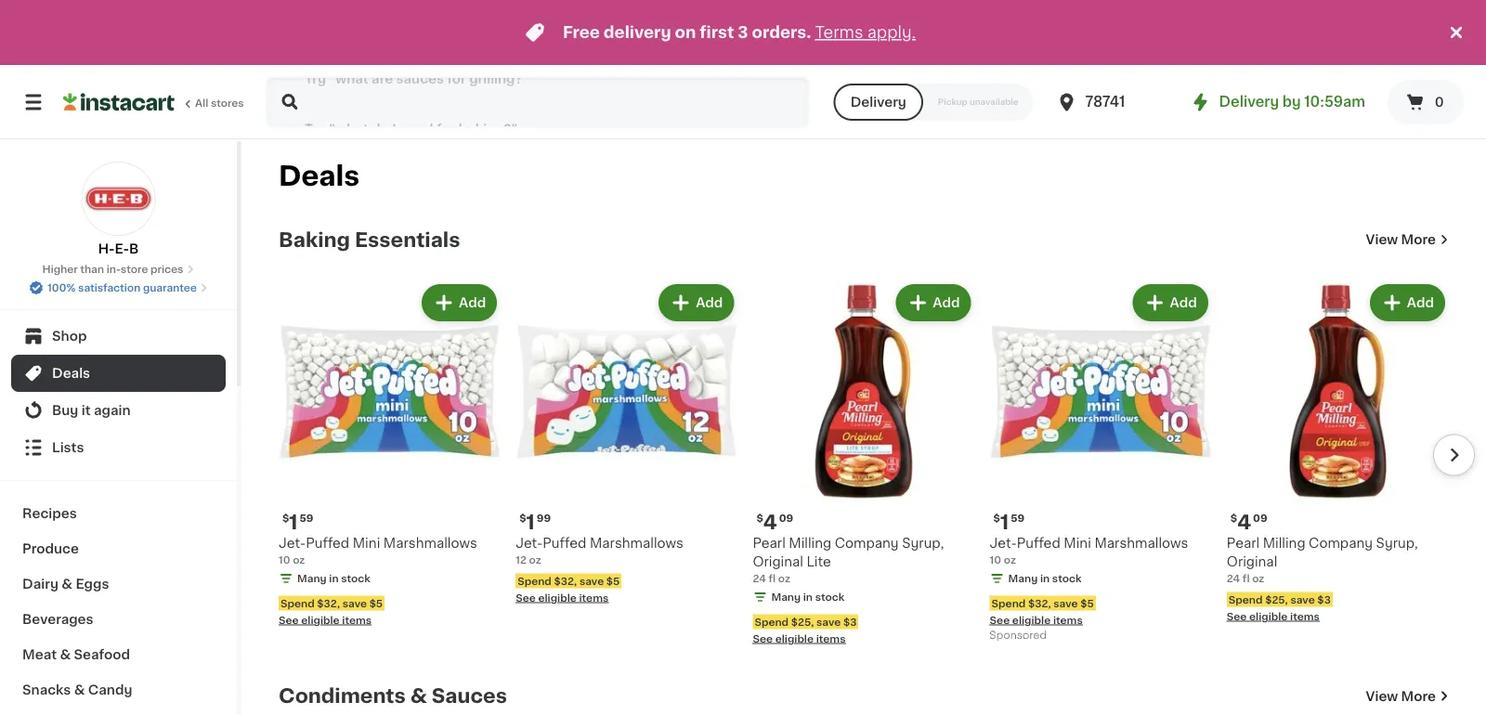 Task type: describe. For each thing, give the bounding box(es) containing it.
save for second product group from the right
[[1054, 598, 1078, 609]]

deals link
[[11, 355, 226, 392]]

10 for 5th product group from the right
[[279, 555, 290, 565]]

buy it again
[[52, 404, 131, 417]]

terms
[[815, 25, 863, 40]]

syrup, for 24
[[1376, 537, 1418, 550]]

$25, for pearl milling company syrup, original lite
[[791, 617, 814, 627]]

higher
[[42, 264, 78, 274]]

milling for 24
[[1263, 537, 1305, 550]]

apply.
[[867, 25, 916, 40]]

original for 24
[[1227, 556, 1277, 569]]

4 product group from the left
[[990, 280, 1212, 646]]

2 horizontal spatial $5
[[1080, 598, 1094, 609]]

marshmallows inside jet-puffed marshmallows 12 oz
[[590, 537, 683, 550]]

h-e-b
[[98, 242, 139, 255]]

pearl milling company syrup, original 24 fl oz
[[1227, 537, 1418, 584]]

milling for lite
[[789, 537, 831, 550]]

$ for second product group from the right
[[993, 513, 1000, 524]]

100% satisfaction guarantee
[[47, 283, 197, 293]]

78741 button
[[1056, 76, 1167, 128]]

1 for second product group from left
[[526, 512, 535, 532]]

puffed inside jet-puffed marshmallows 12 oz
[[543, 537, 586, 550]]

recipes
[[22, 507, 77, 520]]

many for 3rd product group from left
[[771, 592, 801, 602]]

jet-puffed marshmallows 12 oz
[[516, 537, 683, 565]]

2 product group from the left
[[516, 280, 738, 605]]

prices
[[150, 264, 183, 274]]

$32, for 5th product group from the right
[[317, 598, 340, 609]]

add button for jet-puffed mini marshmallows
[[423, 286, 495, 319]]

spend $32, save $5 see eligible items for second product group from left
[[516, 576, 620, 603]]

baking
[[279, 230, 350, 249]]

items for second product group from the right
[[1053, 615, 1083, 625]]

pearl milling company syrup, original lite 24 fl oz
[[753, 537, 944, 584]]

by
[[1282, 95, 1301, 109]]

higher than in-store prices link
[[42, 262, 195, 277]]

1 horizontal spatial stock
[[815, 592, 844, 602]]

sponsored badge image
[[990, 631, 1046, 642]]

$32, for second product group from the right
[[1028, 598, 1051, 609]]

essentials
[[355, 230, 460, 249]]

view for condiments & sauces
[[1366, 690, 1398, 703]]

it
[[82, 404, 91, 417]]

many in stock for second product group from the right
[[1008, 574, 1082, 584]]

2 horizontal spatial stock
[[1052, 574, 1082, 584]]

produce
[[22, 542, 79, 555]]

12
[[516, 555, 526, 565]]

delivery for delivery by 10:59am
[[1219, 95, 1279, 109]]

lite
[[807, 556, 831, 569]]

Search field
[[267, 78, 808, 126]]

satisfaction
[[78, 283, 140, 293]]

snacks & candy
[[22, 684, 132, 697]]

produce link
[[11, 531, 226, 567]]

fl inside pearl milling company syrup, original 24 fl oz
[[1243, 574, 1250, 584]]

1 for second product group from the right
[[1000, 512, 1009, 532]]

many for second product group from the right
[[1008, 574, 1038, 584]]

3 product group from the left
[[753, 280, 975, 646]]

view more link for condiments & sauces
[[1366, 687, 1449, 706]]

meat & seafood
[[22, 648, 130, 661]]

e-
[[115, 242, 129, 255]]

save for 3rd product group from left
[[816, 617, 841, 627]]

1 horizontal spatial deals
[[279, 163, 360, 189]]

many for 5th product group from the right
[[297, 574, 327, 584]]

1 horizontal spatial $5
[[606, 576, 620, 586]]

company for lite
[[835, 537, 899, 550]]

higher than in-store prices
[[42, 264, 183, 274]]

dairy & eggs link
[[11, 567, 226, 602]]

1 jet- from the left
[[279, 537, 306, 550]]

$ for second product group from left
[[519, 513, 526, 524]]

0 button
[[1388, 80, 1464, 124]]

more for baking essentials
[[1401, 233, 1436, 246]]

jet- inside jet-puffed marshmallows 12 oz
[[516, 537, 543, 550]]

$ 1 99
[[519, 512, 551, 532]]

baking essentials
[[279, 230, 460, 249]]

$ 1 59 for second product group from the right
[[993, 512, 1024, 532]]

condiments
[[279, 687, 406, 706]]

view for baking essentials
[[1366, 233, 1398, 246]]

instacart logo image
[[63, 91, 175, 113]]

lists
[[52, 441, 84, 454]]

orders.
[[752, 25, 811, 40]]

$ 4 09 for pearl milling company syrup, original
[[1230, 512, 1267, 532]]

4 for pearl milling company syrup, original
[[1237, 512, 1251, 532]]

syrup, for lite
[[902, 537, 944, 550]]

terms apply. link
[[815, 25, 916, 40]]

spend $32, save $5 see eligible items for second product group from the right
[[990, 598, 1094, 625]]

company for 24
[[1309, 537, 1373, 550]]

dairy & eggs
[[22, 578, 109, 591]]

eggs
[[76, 578, 109, 591]]

4 add from the left
[[1170, 296, 1197, 309]]

seafood
[[74, 648, 130, 661]]

eligible for 3rd product group from left
[[775, 634, 814, 644]]

$32, for second product group from left
[[554, 576, 577, 586]]

add for jet-puffed mini marshmallows
[[459, 296, 486, 309]]

all stores link
[[63, 76, 245, 128]]

$ for fifth product group from the left
[[1230, 513, 1237, 524]]

10:59am
[[1304, 95, 1365, 109]]

eligible for second product group from the right
[[1012, 615, 1051, 625]]

shop
[[52, 330, 87, 343]]

items for 5th product group from the right
[[342, 615, 372, 625]]

add for jet-puffed marshmallows
[[696, 296, 723, 309]]

& for meat
[[60, 648, 71, 661]]

free delivery on first 3 orders. terms apply.
[[563, 25, 916, 40]]

& for snacks
[[74, 684, 85, 697]]

spend $25, save $3 see eligible items for pearl milling company syrup, original
[[1227, 595, 1331, 622]]

items for second product group from left
[[579, 593, 609, 603]]

in for second product group from the right
[[1040, 574, 1050, 584]]

marshmallows for second product group from the right
[[1094, 537, 1188, 550]]

all
[[195, 98, 208, 108]]

see for 3rd product group from left
[[753, 634, 773, 644]]

1 product group from the left
[[279, 280, 501, 628]]

h-e-b logo image
[[81, 162, 156, 236]]

100%
[[47, 283, 76, 293]]

dairy
[[22, 578, 58, 591]]

oz inside pearl milling company syrup, original 24 fl oz
[[1252, 574, 1264, 584]]

items for 3rd product group from left
[[816, 634, 846, 644]]

delivery by 10:59am
[[1219, 95, 1365, 109]]

pearl for 24
[[1227, 537, 1260, 550]]

sauces
[[432, 687, 507, 706]]

buy
[[52, 404, 78, 417]]

eligible for 5th product group from the right
[[301, 615, 340, 625]]

beverages link
[[11, 602, 226, 637]]

3
[[738, 25, 748, 40]]

delivery button
[[834, 84, 923, 121]]

than
[[80, 264, 104, 274]]

buy it again link
[[11, 392, 226, 429]]

5 product group from the left
[[1227, 280, 1449, 624]]



Task type: locate. For each thing, give the bounding box(es) containing it.
1 add from the left
[[459, 296, 486, 309]]

beverages
[[22, 613, 93, 626]]

$3
[[1317, 595, 1331, 605], [843, 617, 857, 627]]

2 $ 1 59 from the left
[[993, 512, 1024, 532]]

1 09 from the left
[[779, 513, 793, 524]]

2 $ 4 09 from the left
[[1230, 512, 1267, 532]]

deals down shop
[[52, 367, 90, 380]]

2 4 from the left
[[1237, 512, 1251, 532]]

view
[[1366, 233, 1398, 246], [1366, 690, 1398, 703]]

1 milling from the left
[[789, 537, 831, 550]]

spend $32, save $5 see eligible items up condiments
[[279, 598, 383, 625]]

pearl inside pearl milling company syrup, original lite 24 fl oz
[[753, 537, 786, 550]]

3 1 from the left
[[1000, 512, 1009, 532]]

1 $ 4 09 from the left
[[756, 512, 793, 532]]

0 horizontal spatial $25,
[[791, 617, 814, 627]]

1 for 5th product group from the right
[[289, 512, 298, 532]]

1 vertical spatial view more
[[1366, 690, 1436, 703]]

puffed for second product group from the right
[[1017, 537, 1060, 550]]

eligible up sponsored badge image
[[1012, 615, 1051, 625]]

2 horizontal spatial many
[[1008, 574, 1038, 584]]

see for second product group from the right
[[990, 615, 1010, 625]]

view more for condiments & sauces
[[1366, 690, 1436, 703]]

59
[[300, 513, 313, 524], [1011, 513, 1024, 524]]

in for 5th product group from the right
[[329, 574, 339, 584]]

baking essentials link
[[279, 228, 460, 251]]

add button for jet-puffed marshmallows
[[661, 286, 732, 319]]

milling inside pearl milling company syrup, original lite 24 fl oz
[[789, 537, 831, 550]]

$3 for pearl milling company syrup, original lite
[[843, 617, 857, 627]]

1 jet-puffed mini marshmallows 10 oz from the left
[[279, 537, 477, 565]]

spend for 3rd product group from left
[[755, 617, 789, 627]]

2 $ from the left
[[756, 513, 763, 524]]

spend for second product group from the right
[[992, 598, 1026, 609]]

company inside pearl milling company syrup, original lite 24 fl oz
[[835, 537, 899, 550]]

eligible down jet-puffed marshmallows 12 oz
[[538, 593, 577, 603]]

1 horizontal spatial $25,
[[1265, 595, 1288, 605]]

2 1 from the left
[[526, 512, 535, 532]]

2 horizontal spatial in
[[1040, 574, 1050, 584]]

0 horizontal spatial pearl
[[753, 537, 786, 550]]

2 horizontal spatial many in stock
[[1008, 574, 1082, 584]]

09 for pearl milling company syrup, original
[[1253, 513, 1267, 524]]

1 horizontal spatial puffed
[[543, 537, 586, 550]]

1 horizontal spatial $32,
[[554, 576, 577, 586]]

$3 down pearl milling company syrup, original lite 24 fl oz
[[843, 617, 857, 627]]

0 horizontal spatial puffed
[[306, 537, 349, 550]]

add button for pearl milling company syrup, original
[[1372, 286, 1443, 319]]

0 horizontal spatial jet-puffed mini marshmallows 10 oz
[[279, 537, 477, 565]]

spend for second product group from left
[[518, 576, 552, 586]]

0 horizontal spatial spend $32, save $5 see eligible items
[[279, 598, 383, 625]]

1 $ 1 59 from the left
[[282, 512, 313, 532]]

0 horizontal spatial jet-
[[279, 537, 306, 550]]

1 horizontal spatial spend $25, save $3 see eligible items
[[1227, 595, 1331, 622]]

guarantee
[[143, 283, 197, 293]]

view more for baking essentials
[[1366, 233, 1436, 246]]

$3 for pearl milling company syrup, original
[[1317, 595, 1331, 605]]

company inside pearl milling company syrup, original 24 fl oz
[[1309, 537, 1373, 550]]

see for 5th product group from the right
[[279, 615, 299, 625]]

& for dairy
[[62, 578, 72, 591]]

2 milling from the left
[[1263, 537, 1305, 550]]

4 add button from the left
[[1135, 286, 1206, 319]]

eligible
[[538, 593, 577, 603], [1249, 611, 1288, 622], [301, 615, 340, 625], [1012, 615, 1051, 625], [775, 634, 814, 644]]

1
[[289, 512, 298, 532], [526, 512, 535, 532], [1000, 512, 1009, 532]]

many in stock for 3rd product group from left
[[771, 592, 844, 602]]

0 vertical spatial $3
[[1317, 595, 1331, 605]]

1 add button from the left
[[423, 286, 495, 319]]

& left eggs
[[62, 578, 72, 591]]

add
[[459, 296, 486, 309], [696, 296, 723, 309], [933, 296, 960, 309], [1170, 296, 1197, 309], [1407, 296, 1434, 309]]

pearl inside pearl milling company syrup, original 24 fl oz
[[1227, 537, 1260, 550]]

0 horizontal spatial 24
[[753, 574, 766, 584]]

1 vertical spatial more
[[1401, 690, 1436, 703]]

$ 4 09 for pearl milling company syrup, original lite
[[756, 512, 793, 532]]

1 1 from the left
[[289, 512, 298, 532]]

add button for pearl milling company syrup, original lite
[[898, 286, 969, 319]]

product group
[[279, 280, 501, 628], [516, 280, 738, 605], [753, 280, 975, 646], [990, 280, 1212, 646], [1227, 280, 1449, 624]]

1 4 from the left
[[763, 512, 777, 532]]

2 pearl from the left
[[1227, 537, 1260, 550]]

2 puffed from the left
[[543, 537, 586, 550]]

milling
[[789, 537, 831, 550], [1263, 537, 1305, 550]]

& right the meat
[[60, 648, 71, 661]]

2 horizontal spatial $32,
[[1028, 598, 1051, 609]]

1 original from the left
[[753, 556, 803, 569]]

many in stock
[[297, 574, 370, 584], [1008, 574, 1082, 584], [771, 592, 844, 602]]

5 add from the left
[[1407, 296, 1434, 309]]

1 horizontal spatial $ 4 09
[[1230, 512, 1267, 532]]

1 horizontal spatial original
[[1227, 556, 1277, 569]]

2 10 from the left
[[990, 555, 1001, 565]]

1 horizontal spatial 1
[[526, 512, 535, 532]]

oz inside pearl milling company syrup, original lite 24 fl oz
[[778, 574, 790, 584]]

b
[[129, 242, 139, 255]]

candy
[[88, 684, 132, 697]]

5 $ from the left
[[1230, 513, 1237, 524]]

$5
[[606, 576, 620, 586], [369, 598, 383, 609], [1080, 598, 1094, 609]]

& left sauces
[[410, 687, 427, 706]]

in for 3rd product group from left
[[803, 592, 813, 602]]

2 59 from the left
[[1011, 513, 1024, 524]]

1 horizontal spatial jet-
[[516, 537, 543, 550]]

1 horizontal spatial 10
[[990, 555, 1001, 565]]

jet-
[[279, 537, 306, 550], [516, 537, 543, 550], [990, 537, 1017, 550]]

service type group
[[834, 84, 1033, 121]]

0 horizontal spatial fl
[[768, 574, 776, 584]]

mini for second product group from the right
[[1064, 537, 1091, 550]]

spend $32, save $5 see eligible items down jet-puffed marshmallows 12 oz
[[516, 576, 620, 603]]

many in stock for 5th product group from the right
[[297, 574, 370, 584]]

spend $32, save $5 see eligible items up sponsored badge image
[[990, 598, 1094, 625]]

eligible down lite
[[775, 634, 814, 644]]

delivery by 10:59am link
[[1189, 91, 1365, 113]]

4 for pearl milling company syrup, original lite
[[763, 512, 777, 532]]

1 horizontal spatial fl
[[1243, 574, 1250, 584]]

spend $25, save $3 see eligible items
[[1227, 595, 1331, 622], [753, 617, 857, 644]]

24
[[753, 574, 766, 584], [1227, 574, 1240, 584]]

fl inside pearl milling company syrup, original lite 24 fl oz
[[768, 574, 776, 584]]

$
[[282, 513, 289, 524], [756, 513, 763, 524], [519, 513, 526, 524], [993, 513, 1000, 524], [1230, 513, 1237, 524]]

save for 5th product group from the right
[[342, 598, 367, 609]]

1 horizontal spatial spend $32, save $5 see eligible items
[[516, 576, 620, 603]]

condiments & sauces
[[279, 687, 507, 706]]

1 horizontal spatial in
[[803, 592, 813, 602]]

4 $ from the left
[[993, 513, 1000, 524]]

100% satisfaction guarantee button
[[29, 277, 208, 295]]

recipes link
[[11, 496, 226, 531]]

99
[[537, 513, 551, 524]]

all stores
[[195, 98, 244, 108]]

2 company from the left
[[1309, 537, 1373, 550]]

condiments & sauces link
[[279, 685, 507, 707]]

syrup, inside pearl milling company syrup, original lite 24 fl oz
[[902, 537, 944, 550]]

marshmallows for 5th product group from the right
[[383, 537, 477, 550]]

2 view from the top
[[1366, 690, 1398, 703]]

save
[[579, 576, 604, 586], [1290, 595, 1315, 605], [342, 598, 367, 609], [1054, 598, 1078, 609], [816, 617, 841, 627]]

original inside pearl milling company syrup, original lite 24 fl oz
[[753, 556, 803, 569]]

09 up pearl milling company syrup, original 24 fl oz at the right of page
[[1253, 513, 1267, 524]]

None search field
[[266, 76, 810, 128]]

snacks & candy link
[[11, 672, 226, 708]]

1 more from the top
[[1401, 233, 1436, 246]]

spend for fifth product group from the left
[[1229, 595, 1263, 605]]

milling inside pearl milling company syrup, original 24 fl oz
[[1263, 537, 1305, 550]]

delivery for delivery
[[851, 96, 906, 109]]

1 horizontal spatial 4
[[1237, 512, 1251, 532]]

1 horizontal spatial 24
[[1227, 574, 1240, 584]]

0
[[1435, 96, 1444, 109]]

59 for 5th product group from the right
[[300, 513, 313, 524]]

eligible up condiments
[[301, 615, 340, 625]]

0 horizontal spatial deals
[[52, 367, 90, 380]]

2 original from the left
[[1227, 556, 1277, 569]]

2 jet-puffed mini marshmallows 10 oz from the left
[[990, 537, 1188, 565]]

$ 4 09 up pearl milling company syrup, original 24 fl oz at the right of page
[[1230, 512, 1267, 532]]

2 fl from the left
[[1243, 574, 1250, 584]]

pearl
[[753, 537, 786, 550], [1227, 537, 1260, 550]]

eligible for fifth product group from the left
[[1249, 611, 1288, 622]]

item carousel region
[[253, 273, 1475, 655]]

0 horizontal spatial $32,
[[317, 598, 340, 609]]

59 for second product group from the right
[[1011, 513, 1024, 524]]

syrup,
[[902, 537, 944, 550], [1376, 537, 1418, 550]]

see
[[516, 593, 536, 603], [1227, 611, 1247, 622], [279, 615, 299, 625], [990, 615, 1010, 625], [753, 634, 773, 644]]

view more
[[1366, 233, 1436, 246], [1366, 690, 1436, 703]]

1 vertical spatial $3
[[843, 617, 857, 627]]

0 horizontal spatial 09
[[779, 513, 793, 524]]

0 horizontal spatial 10
[[279, 555, 290, 565]]

0 vertical spatial deals
[[279, 163, 360, 189]]

2 view more from the top
[[1366, 690, 1436, 703]]

delivery inside button
[[851, 96, 906, 109]]

eligible for second product group from left
[[538, 593, 577, 603]]

delivery
[[604, 25, 671, 40]]

24 inside pearl milling company syrup, original lite 24 fl oz
[[753, 574, 766, 584]]

$25,
[[1265, 595, 1288, 605], [791, 617, 814, 627]]

1 marshmallows from the left
[[383, 537, 477, 550]]

0 vertical spatial $25,
[[1265, 595, 1288, 605]]

2 jet- from the left
[[516, 537, 543, 550]]

limited time offer region
[[0, 0, 1445, 65]]

company
[[835, 537, 899, 550], [1309, 537, 1373, 550]]

3 jet- from the left
[[990, 537, 1017, 550]]

2 mini from the left
[[1064, 537, 1091, 550]]

save for second product group from left
[[579, 576, 604, 586]]

09 for pearl milling company syrup, original lite
[[779, 513, 793, 524]]

jet-puffed mini marshmallows 10 oz for second product group from the right
[[990, 537, 1188, 565]]

1 horizontal spatial delivery
[[1219, 95, 1279, 109]]

$ 1 59
[[282, 512, 313, 532], [993, 512, 1024, 532]]

first
[[700, 25, 734, 40]]

1 10 from the left
[[279, 555, 290, 565]]

0 horizontal spatial original
[[753, 556, 803, 569]]

1 24 from the left
[[753, 574, 766, 584]]

0 horizontal spatial syrup,
[[902, 537, 944, 550]]

1 pearl from the left
[[753, 537, 786, 550]]

0 horizontal spatial spend $25, save $3 see eligible items
[[753, 617, 857, 644]]

add for pearl milling company syrup, original lite
[[933, 296, 960, 309]]

1 59 from the left
[[300, 513, 313, 524]]

delivery
[[1219, 95, 1279, 109], [851, 96, 906, 109]]

24 inside pearl milling company syrup, original 24 fl oz
[[1227, 574, 1240, 584]]

1 horizontal spatial many
[[771, 592, 801, 602]]

jet-puffed mini marshmallows 10 oz for 5th product group from the right
[[279, 537, 477, 565]]

1 horizontal spatial 59
[[1011, 513, 1024, 524]]

0 horizontal spatial mini
[[353, 537, 380, 550]]

2 more from the top
[[1401, 690, 1436, 703]]

1 vertical spatial view more link
[[1366, 687, 1449, 706]]

3 add from the left
[[933, 296, 960, 309]]

09 up pearl milling company syrup, original lite 24 fl oz
[[779, 513, 793, 524]]

shop link
[[11, 318, 226, 355]]

1 vertical spatial view
[[1366, 690, 1398, 703]]

1 syrup, from the left
[[902, 537, 944, 550]]

in-
[[107, 264, 121, 274]]

2 horizontal spatial marshmallows
[[1094, 537, 1188, 550]]

$32,
[[554, 576, 577, 586], [317, 598, 340, 609], [1028, 598, 1051, 609]]

1 vertical spatial deals
[[52, 367, 90, 380]]

0 horizontal spatial milling
[[789, 537, 831, 550]]

$3 down pearl milling company syrup, original 24 fl oz at the right of page
[[1317, 595, 1331, 605]]

& for condiments
[[410, 687, 427, 706]]

deals up baking
[[279, 163, 360, 189]]

snacks
[[22, 684, 71, 697]]

lists link
[[11, 429, 226, 466]]

store
[[121, 264, 148, 274]]

h-
[[98, 242, 115, 255]]

$ inside $ 1 99
[[519, 513, 526, 524]]

1 horizontal spatial milling
[[1263, 537, 1305, 550]]

stock
[[341, 574, 370, 584], [1052, 574, 1082, 584], [815, 592, 844, 602]]

0 horizontal spatial 4
[[763, 512, 777, 532]]

1 horizontal spatial company
[[1309, 537, 1373, 550]]

0 horizontal spatial stock
[[341, 574, 370, 584]]

eligible down pearl milling company syrup, original 24 fl oz at the right of page
[[1249, 611, 1288, 622]]

&
[[62, 578, 72, 591], [60, 648, 71, 661], [74, 684, 85, 697], [410, 687, 427, 706]]

more for condiments & sauces
[[1401, 690, 1436, 703]]

1 horizontal spatial syrup,
[[1376, 537, 1418, 550]]

1 view from the top
[[1366, 233, 1398, 246]]

1 puffed from the left
[[306, 537, 349, 550]]

0 horizontal spatial many in stock
[[297, 574, 370, 584]]

meat
[[22, 648, 57, 661]]

delivery down terms apply. "link"
[[851, 96, 906, 109]]

0 vertical spatial more
[[1401, 233, 1436, 246]]

0 horizontal spatial delivery
[[851, 96, 906, 109]]

1 fl from the left
[[768, 574, 776, 584]]

again
[[94, 404, 131, 417]]

2 horizontal spatial jet-
[[990, 537, 1017, 550]]

spend $32, save $5 see eligible items for 5th product group from the right
[[279, 598, 383, 625]]

spend $25, save $3 see eligible items for pearl milling company syrup, original lite
[[753, 617, 857, 644]]

puffed
[[306, 537, 349, 550], [543, 537, 586, 550], [1017, 537, 1060, 550]]

2 09 from the left
[[1253, 513, 1267, 524]]

5 add button from the left
[[1372, 286, 1443, 319]]

0 horizontal spatial $3
[[843, 617, 857, 627]]

78741
[[1085, 95, 1125, 109]]

1 vertical spatial $25,
[[791, 617, 814, 627]]

0 horizontal spatial many
[[297, 574, 327, 584]]

2 marshmallows from the left
[[590, 537, 683, 550]]

original
[[753, 556, 803, 569], [1227, 556, 1277, 569]]

spend $32, save $5 see eligible items
[[516, 576, 620, 603], [279, 598, 383, 625], [990, 598, 1094, 625]]

2 horizontal spatial spend $32, save $5 see eligible items
[[990, 598, 1094, 625]]

0 vertical spatial view
[[1366, 233, 1398, 246]]

0 horizontal spatial 59
[[300, 513, 313, 524]]

0 horizontal spatial in
[[329, 574, 339, 584]]

$25, for pearl milling company syrup, original
[[1265, 595, 1288, 605]]

items for fifth product group from the left
[[1290, 611, 1320, 622]]

$ for 3rd product group from left
[[756, 513, 763, 524]]

1 company from the left
[[835, 537, 899, 550]]

2 horizontal spatial 1
[[1000, 512, 1009, 532]]

mini for 5th product group from the right
[[353, 537, 380, 550]]

original for lite
[[753, 556, 803, 569]]

1 view more link from the top
[[1366, 230, 1449, 249]]

1 horizontal spatial marshmallows
[[590, 537, 683, 550]]

free
[[563, 25, 600, 40]]

pearl for lite
[[753, 537, 786, 550]]

$ for 5th product group from the right
[[282, 513, 289, 524]]

jet-puffed mini marshmallows 10 oz
[[279, 537, 477, 565], [990, 537, 1188, 565]]

1 horizontal spatial mini
[[1064, 537, 1091, 550]]

1 view more from the top
[[1366, 233, 1436, 246]]

spend for 5th product group from the right
[[280, 598, 315, 609]]

add for pearl milling company syrup, original
[[1407, 296, 1434, 309]]

2 view more link from the top
[[1366, 687, 1449, 706]]

more
[[1401, 233, 1436, 246], [1401, 690, 1436, 703]]

1 horizontal spatial many in stock
[[771, 592, 844, 602]]

0 horizontal spatial $ 1 59
[[282, 512, 313, 532]]

many
[[297, 574, 327, 584], [1008, 574, 1038, 584], [771, 592, 801, 602]]

3 add button from the left
[[898, 286, 969, 319]]

1 horizontal spatial 09
[[1253, 513, 1267, 524]]

1 mini from the left
[[353, 537, 380, 550]]

2 syrup, from the left
[[1376, 537, 1418, 550]]

puffed for 5th product group from the right
[[306, 537, 349, 550]]

2 horizontal spatial puffed
[[1017, 537, 1060, 550]]

save for fifth product group from the left
[[1290, 595, 1315, 605]]

1 horizontal spatial pearl
[[1227, 537, 1260, 550]]

meat & seafood link
[[11, 637, 226, 672]]

3 puffed from the left
[[1017, 537, 1060, 550]]

original inside pearl milling company syrup, original 24 fl oz
[[1227, 556, 1277, 569]]

$ 1 59 for 5th product group from the right
[[282, 512, 313, 532]]

2 add from the left
[[696, 296, 723, 309]]

0 horizontal spatial $ 4 09
[[756, 512, 793, 532]]

1 horizontal spatial jet-puffed mini marshmallows 10 oz
[[990, 537, 1188, 565]]

0 vertical spatial view more link
[[1366, 230, 1449, 249]]

2 add button from the left
[[661, 286, 732, 319]]

0 horizontal spatial 1
[[289, 512, 298, 532]]

1 $ from the left
[[282, 513, 289, 524]]

spend $25, save $3 see eligible items down pearl milling company syrup, original 24 fl oz at the right of page
[[1227, 595, 1331, 622]]

spend $25, save $3 see eligible items down lite
[[753, 617, 857, 644]]

$25, down pearl milling company syrup, original 24 fl oz at the right of page
[[1265, 595, 1288, 605]]

1 horizontal spatial $3
[[1317, 595, 1331, 605]]

in
[[329, 574, 339, 584], [1040, 574, 1050, 584], [803, 592, 813, 602]]

0 horizontal spatial marshmallows
[[383, 537, 477, 550]]

& left "candy"
[[74, 684, 85, 697]]

on
[[675, 25, 696, 40]]

h-e-b link
[[81, 162, 156, 258]]

1 horizontal spatial $ 1 59
[[993, 512, 1024, 532]]

mini
[[353, 537, 380, 550], [1064, 537, 1091, 550]]

see for second product group from left
[[516, 593, 536, 603]]

0 vertical spatial view more
[[1366, 233, 1436, 246]]

stores
[[211, 98, 244, 108]]

0 horizontal spatial company
[[835, 537, 899, 550]]

syrup, inside pearl milling company syrup, original 24 fl oz
[[1376, 537, 1418, 550]]

3 $ from the left
[[519, 513, 526, 524]]

0 horizontal spatial $5
[[369, 598, 383, 609]]

2 24 from the left
[[1227, 574, 1240, 584]]

3 marshmallows from the left
[[1094, 537, 1188, 550]]

view more link for baking essentials
[[1366, 230, 1449, 249]]

$ 4 09 up pearl milling company syrup, original lite 24 fl oz
[[756, 512, 793, 532]]

09
[[779, 513, 793, 524], [1253, 513, 1267, 524]]

delivery left by
[[1219, 95, 1279, 109]]

10 for second product group from the right
[[990, 555, 1001, 565]]

4 up pearl milling company syrup, original 24 fl oz at the right of page
[[1237, 512, 1251, 532]]

4 up pearl milling company syrup, original lite 24 fl oz
[[763, 512, 777, 532]]

oz inside jet-puffed marshmallows 12 oz
[[529, 555, 541, 565]]

$25, down lite
[[791, 617, 814, 627]]

see for fifth product group from the left
[[1227, 611, 1247, 622]]



Task type: vqa. For each thing, say whether or not it's contained in the screenshot.
7 related to Patagonia Provisions Spanish White Anchovies, Roasted Garlic
no



